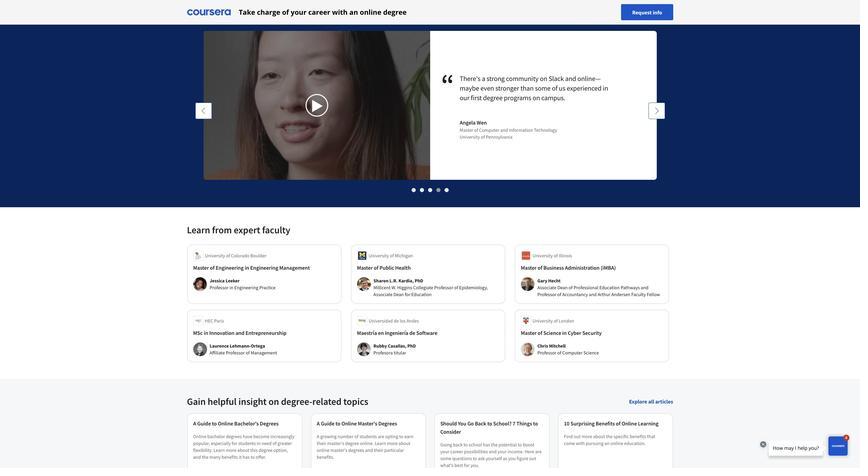 Task type: locate. For each thing, give the bounding box(es) containing it.
laurence
[[210, 343, 229, 349]]

the left "potential"
[[491, 442, 498, 448]]

our
[[460, 93, 469, 102]]

out inside find out more about the specific benefits that come with pursuing an online education.
[[574, 434, 581, 440]]

0 horizontal spatial more
[[226, 447, 236, 454]]

learn down opting
[[375, 440, 386, 447]]

professor right collegiate
[[434, 285, 453, 291]]

0 vertical spatial online
[[360, 7, 381, 17]]

1 horizontal spatial degrees
[[348, 447, 364, 454]]

to up income.
[[518, 442, 522, 448]]

associate
[[537, 285, 556, 291], [373, 291, 393, 298]]

in right 'msc' at the bottom left of the page
[[204, 330, 208, 336]]

in
[[603, 84, 608, 92], [245, 264, 249, 271], [230, 285, 233, 291], [204, 330, 208, 336], [562, 330, 567, 336], [257, 440, 261, 447]]

more down opting
[[387, 440, 398, 447]]

gary hecht associate dean of professional education pathways and professor of accountancy and arthur andersen faculty fellow
[[537, 278, 660, 298]]

online up popular,
[[193, 434, 206, 440]]

0 horizontal spatial some
[[440, 456, 451, 462]]

university up 'master of science in cyber security' at bottom right
[[533, 318, 553, 324]]

about inside find out more about the specific benefits that come with pursuing an online education.
[[593, 434, 605, 440]]

practice
[[259, 285, 275, 291]]

degree inside a growing number of students are opting to earn their master's degree online. learn more about online master's degrees and their particular benefits.
[[345, 440, 359, 447]]

degrees up opting
[[378, 420, 397, 427]]

0 vertical spatial associate
[[537, 285, 556, 291]]

on
[[325, 2, 336, 14], [540, 74, 547, 83], [533, 93, 540, 102], [269, 396, 279, 408]]

2 degrees from the left
[[378, 420, 397, 427]]

your right the enjoy
[[291, 7, 307, 17]]

faculty
[[262, 224, 290, 236]]

0 horizontal spatial the
[[202, 454, 208, 460]]

0 horizontal spatial management
[[251, 350, 277, 356]]

popular,
[[193, 440, 210, 447]]

0 vertical spatial their
[[317, 440, 326, 447]]

2 vertical spatial students
[[238, 440, 256, 447]]

university up master of public health
[[369, 253, 389, 259]]

a for a guide to online master's degrees
[[317, 420, 320, 427]]

students down have
[[238, 440, 256, 447]]

about
[[593, 434, 605, 440], [399, 440, 410, 447], [237, 447, 249, 454]]

university for master of science in cyber security
[[533, 318, 553, 324]]

1 vertical spatial computer
[[562, 350, 583, 356]]

1 horizontal spatial computer
[[562, 350, 583, 356]]

phd inside rubby casallas, phd profesora titular
[[407, 343, 416, 349]]

1 horizontal spatial their
[[374, 447, 383, 454]]

computer down mitchell
[[562, 350, 583, 356]]

0 horizontal spatial degrees
[[226, 434, 242, 440]]

school?
[[493, 420, 512, 427]]

and inside going back to school has the potential to boost your career possibilities and your income. here are some questions to ask yourself as you figure out what's best for you.
[[489, 449, 497, 455]]

more inside a growing number of students are opting to earn their master's degree online. learn more about online master's degrees and their particular benefits.
[[387, 440, 398, 447]]

some inside there's a strong community on slack and online— maybe even stronger than some of us experienced in our first degree programs on campus.
[[535, 84, 551, 92]]

students up online.
[[359, 434, 377, 440]]

for inside sharon l.r. kardia, phd millicent w. higgins collegiate professor of epidemiology, associate dean for education
[[405, 291, 410, 298]]

benefits.
[[317, 454, 334, 460]]

2 horizontal spatial learn
[[375, 440, 386, 447]]

degrees down online.
[[348, 447, 364, 454]]

education down collegiate
[[411, 291, 432, 298]]

than
[[521, 84, 534, 92]]

professor down lehmann- at the left bottom
[[226, 350, 245, 356]]

education inside sharon l.r. kardia, phd millicent w. higgins collegiate professor of epidemiology, associate dean for education
[[411, 291, 432, 298]]

to left earn
[[399, 434, 403, 440]]

science down master of science in cyber security link
[[583, 350, 599, 356]]

flexibility.
[[193, 447, 213, 454]]

has inside online bachelor degrees have become increasingly popular, especially for students in need of greater flexibility. learn more about this degree option, and the many benefits it has to offer.
[[243, 454, 250, 460]]

all
[[648, 398, 654, 405]]

2 horizontal spatial your
[[498, 449, 507, 455]]

education.
[[624, 440, 646, 447]]

about down earn
[[399, 440, 410, 447]]

maestría en ingeniería de software
[[357, 330, 437, 336]]

on down than
[[533, 93, 540, 102]]

2 horizontal spatial about
[[593, 434, 605, 440]]

andersen
[[611, 291, 630, 298]]

have
[[243, 434, 252, 440]]

it
[[239, 454, 242, 460]]

degrees
[[260, 420, 279, 427], [378, 420, 397, 427]]

1 vertical spatial for
[[232, 440, 237, 447]]

professor down chris
[[537, 350, 556, 356]]

online inside a guide to online bachelor's degrees link
[[218, 420, 233, 427]]

some up "what's"
[[440, 456, 451, 462]]

in down become
[[257, 440, 261, 447]]

online inside a guide to online master's degrees link
[[341, 420, 357, 427]]

de
[[394, 318, 399, 324], [409, 330, 415, 336]]

0 vertical spatial computer
[[479, 127, 499, 133]]

1 vertical spatial associate
[[373, 291, 393, 298]]

for down the higgins
[[405, 291, 410, 298]]

a inside a growing number of students are opting to earn their master's degree online. learn more about online master's degrees and their particular benefits.
[[317, 434, 319, 440]]

university up jessica
[[205, 253, 225, 259]]

1 horizontal spatial more
[[387, 440, 398, 447]]

back
[[453, 442, 463, 448]]

are
[[378, 434, 384, 440], [535, 449, 542, 455]]

engineering down leeker
[[234, 285, 258, 291]]

online up specific
[[622, 420, 637, 427]]

1 vertical spatial de
[[409, 330, 415, 336]]

0 vertical spatial an
[[349, 7, 358, 17]]

explore
[[629, 398, 647, 405]]

1 vertical spatial are
[[535, 449, 542, 455]]

benefits up education.
[[630, 434, 646, 440]]

with right come
[[576, 440, 585, 447]]

university of colorado boulder
[[205, 253, 266, 259]]

a
[[193, 420, 196, 427], [317, 420, 320, 427], [317, 434, 319, 440]]

0 vertical spatial benefits
[[630, 434, 646, 440]]

bachelor
[[207, 434, 225, 440]]

1 horizontal spatial degrees
[[378, 420, 397, 427]]

guide up the "bachelor"
[[197, 420, 211, 427]]

1 horizontal spatial for
[[405, 291, 410, 298]]

0 horizontal spatial education
[[411, 291, 432, 298]]

technology
[[534, 127, 557, 133]]

become
[[253, 434, 269, 440]]

a
[[482, 74, 485, 83]]

are left opting
[[378, 434, 384, 440]]

dean down the w.
[[393, 291, 404, 298]]

2 horizontal spatial more
[[582, 434, 592, 440]]

1 vertical spatial an
[[605, 440, 610, 447]]

professor down gary
[[537, 291, 556, 298]]

0 horizontal spatial about
[[237, 447, 249, 454]]

1 vertical spatial about
[[399, 440, 410, 447]]

"
[[441, 67, 460, 101]]

associate inside sharon l.r. kardia, phd millicent w. higgins collegiate professor of epidemiology, associate dean for education
[[373, 291, 393, 298]]

university up business
[[533, 253, 553, 259]]

possibilities
[[464, 449, 488, 455]]

master for master of engineering in engineering management
[[193, 264, 209, 271]]

your down going
[[440, 449, 449, 455]]

and down flexibility. on the left bottom of the page
[[193, 454, 201, 460]]

1 vertical spatial more
[[387, 440, 398, 447]]

with right learning
[[332, 7, 348, 17]]

degrees for a guide to online master's degrees
[[378, 420, 397, 427]]

for inside going back to school has the potential to boost your career possibilities and your income. here are some questions to ask yourself as you figure out what's best for you.
[[464, 462, 470, 468]]

learn inside a growing number of students are opting to earn their master's degree online. learn more about online master's degrees and their particular benefits.
[[375, 440, 386, 447]]

de left los
[[394, 318, 399, 324]]

to right back
[[464, 442, 468, 448]]

0 horizontal spatial computer
[[479, 127, 499, 133]]

1 vertical spatial students
[[359, 434, 377, 440]]

1 horizontal spatial guide
[[321, 420, 334, 427]]

phd up collegiate
[[415, 278, 423, 284]]

going
[[440, 442, 452, 448]]

0 horizontal spatial an
[[349, 7, 358, 17]]

0 horizontal spatial their
[[317, 440, 326, 447]]

with inside find out more about the specific benefits that come with pursuing an online education.
[[576, 440, 585, 447]]

master
[[460, 127, 473, 133], [193, 264, 209, 271], [357, 264, 373, 271], [521, 264, 537, 271], [521, 330, 537, 336]]

0 vertical spatial dean
[[557, 285, 568, 291]]

1 horizontal spatial benefits
[[630, 434, 646, 440]]

0 vertical spatial education
[[599, 285, 620, 291]]

2 vertical spatial for
[[464, 462, 470, 468]]

and up the yourself
[[489, 449, 497, 455]]

students right why
[[227, 2, 263, 14]]

about inside a growing number of students are opting to earn their master's degree online. learn more about online master's degrees and their particular benefits.
[[399, 440, 410, 447]]

2 vertical spatial learn
[[214, 447, 225, 454]]

1 horizontal spatial career
[[450, 449, 463, 455]]

degrees up become
[[260, 420, 279, 427]]

1 horizontal spatial online
[[360, 7, 381, 17]]

out right find
[[574, 434, 581, 440]]

about up the it at the left bottom
[[237, 447, 249, 454]]

0 horizontal spatial for
[[232, 440, 237, 447]]

strong
[[487, 74, 505, 83]]

1 horizontal spatial out
[[574, 434, 581, 440]]

universidad
[[369, 318, 393, 324]]

degree
[[383, 7, 407, 17], [483, 93, 503, 102], [345, 440, 359, 447], [259, 447, 272, 454]]

1 horizontal spatial associate
[[537, 285, 556, 291]]

0 horizontal spatial are
[[378, 434, 384, 440]]

phd right casallas,
[[407, 343, 416, 349]]

online up the "bachelor"
[[218, 420, 233, 427]]

degree inside online bachelor degrees have become increasingly popular, especially for students in need of greater flexibility. learn more about this degree option, and the many benefits it has to offer.
[[259, 447, 272, 454]]

growing
[[320, 434, 337, 440]]

to
[[212, 420, 217, 427], [336, 420, 340, 427], [487, 420, 492, 427], [533, 420, 538, 427], [399, 434, 403, 440], [464, 442, 468, 448], [518, 442, 522, 448], [251, 454, 255, 460], [473, 456, 477, 462]]

0 vertical spatial learn
[[187, 224, 210, 236]]

of inside online bachelor degrees have become increasingly popular, especially for students in need of greater flexibility. learn more about this degree option, and the many benefits it has to offer.
[[273, 440, 277, 447]]

science
[[543, 330, 561, 336], [583, 350, 599, 356]]

to right back on the right bottom of the page
[[487, 420, 492, 427]]

1 vertical spatial the
[[491, 442, 498, 448]]

dean inside gary hecht associate dean of professional education pathways and professor of accountancy and arthur andersen faculty fellow
[[557, 285, 568, 291]]

professor down jessica
[[210, 285, 229, 291]]

dean down "hecht"
[[557, 285, 568, 291]]

guide for a guide to online bachelor's degrees
[[197, 420, 211, 427]]

some inside going back to school has the potential to boost your career possibilities and your income. here are some questions to ask yourself as you figure out what's best for you.
[[440, 456, 451, 462]]

1 horizontal spatial about
[[399, 440, 410, 447]]

0 horizontal spatial online
[[317, 447, 329, 454]]

1 horizontal spatial learn
[[214, 447, 225, 454]]

1 vertical spatial education
[[411, 291, 432, 298]]

1 vertical spatial phd
[[407, 343, 416, 349]]

titular
[[394, 350, 406, 356]]

that
[[647, 434, 655, 440]]

and down online.
[[365, 447, 373, 454]]

1 horizontal spatial with
[[576, 440, 585, 447]]

1 horizontal spatial are
[[535, 449, 542, 455]]

online inside online bachelor degrees have become increasingly popular, especially for students in need of greater flexibility. learn more about this degree option, and the many benefits it has to offer.
[[193, 434, 206, 440]]

request info
[[632, 9, 662, 16]]

university down angela
[[460, 134, 480, 140]]

2 guide from the left
[[321, 420, 334, 427]]

more inside find out more about the specific benefits that come with pursuing an online education.
[[582, 434, 592, 440]]

for right especially
[[232, 440, 237, 447]]

0 vertical spatial with
[[332, 7, 348, 17]]

to down this
[[251, 454, 255, 460]]

1 vertical spatial career
[[450, 449, 463, 455]]

previous image
[[200, 107, 207, 114]]

online inside find out more about the specific benefits that come with pursuing an online education.
[[611, 440, 623, 447]]

0 vertical spatial has
[[483, 442, 490, 448]]

2 vertical spatial online
[[317, 447, 329, 454]]

learn left the from
[[187, 224, 210, 236]]

in down colorado
[[245, 264, 249, 271]]

school
[[469, 442, 482, 448]]

0 horizontal spatial science
[[543, 330, 561, 336]]

helpful
[[208, 396, 237, 408]]

pathways
[[621, 285, 640, 291]]

in inside there's a strong community on slack and online— maybe even stronger than some of us experienced in our first degree programs on campus.
[[603, 84, 608, 92]]

to up number
[[336, 420, 340, 427]]

0 horizontal spatial degrees
[[260, 420, 279, 427]]

a left growing
[[317, 434, 319, 440]]

the left specific
[[606, 434, 613, 440]]

2 horizontal spatial online
[[611, 440, 623, 447]]

0 vertical spatial more
[[582, 434, 592, 440]]

a guide to online bachelor's degrees
[[193, 420, 279, 427]]

lehmann-
[[230, 343, 251, 349]]

0 vertical spatial phd
[[415, 278, 423, 284]]

jessica
[[210, 278, 225, 284]]

millicent
[[373, 285, 391, 291]]

1 vertical spatial with
[[576, 440, 585, 447]]

maestría en ingeniería de software link
[[357, 329, 499, 337]]

1 vertical spatial out
[[529, 456, 536, 462]]

computer down wen
[[479, 127, 499, 133]]

0 vertical spatial degrees
[[226, 434, 242, 440]]

administration
[[565, 264, 600, 271]]

1 vertical spatial degrees
[[348, 447, 364, 454]]

next testimonial element
[[648, 103, 665, 296]]

benefits
[[596, 420, 615, 427]]

increasingly
[[270, 434, 295, 440]]

0 horizontal spatial guide
[[197, 420, 211, 427]]

0 vertical spatial career
[[308, 7, 330, 17]]

your up as
[[498, 449, 507, 455]]

of inside laurence lehmann-ortega affiliate professor of management
[[246, 350, 250, 356]]

here
[[525, 449, 534, 455]]

are inside going back to school has the potential to boost your career possibilities and your income. here are some questions to ask yourself as you figure out what's best for you.
[[535, 449, 542, 455]]

learn inside online bachelor degrees have become increasingly popular, especially for students in need of greater flexibility. learn more about this degree option, and the many benefits it has to offer.
[[214, 447, 225, 454]]

and up us in the right top of the page
[[565, 74, 576, 83]]

master's
[[327, 440, 344, 447]]

science down university of london
[[543, 330, 561, 336]]

from
[[212, 224, 232, 236]]

a growing number of students are opting to earn their master's degree online. learn more about online master's degrees and their particular benefits.
[[317, 434, 413, 460]]

0 horizontal spatial de
[[394, 318, 399, 324]]

degree-
[[281, 396, 312, 408]]

guide up growing
[[321, 420, 334, 427]]

for right best
[[464, 462, 470, 468]]

los
[[400, 318, 406, 324]]

de down andes
[[409, 330, 415, 336]]

engineering inside "jessica leeker professor in engineering practice"
[[234, 285, 258, 291]]

1 vertical spatial has
[[243, 454, 250, 460]]

10
[[564, 420, 569, 427]]

should
[[440, 420, 457, 427]]

you.
[[471, 462, 479, 468]]

the down flexibility. on the left bottom of the page
[[202, 454, 208, 460]]

their left particular
[[374, 447, 383, 454]]

has right the it at the left bottom
[[243, 454, 250, 460]]

0 vertical spatial students
[[227, 2, 263, 14]]

students inside online bachelor degrees have become increasingly popular, especially for students in need of greater flexibility. learn more about this degree option, and the many benefits it has to offer.
[[238, 440, 256, 447]]

1 horizontal spatial science
[[583, 350, 599, 356]]

information
[[509, 127, 533, 133]]

benefits left the it at the left bottom
[[222, 454, 238, 460]]

of inside sharon l.r. kardia, phd millicent w. higgins collegiate professor of epidemiology, associate dean for education
[[454, 285, 458, 291]]

andes
[[407, 318, 419, 324]]

1 guide from the left
[[197, 420, 211, 427]]

a guide to online master's degrees link
[[317, 420, 420, 428]]

0 horizontal spatial with
[[332, 7, 348, 17]]

education inside gary hecht associate dean of professional education pathways and professor of accountancy and arthur andersen faculty fellow
[[599, 285, 620, 291]]

0 horizontal spatial has
[[243, 454, 250, 460]]

university for master of engineering in engineering management
[[205, 253, 225, 259]]

management inside laurence lehmann-ortega affiliate professor of management
[[251, 350, 277, 356]]

more up pursuing
[[582, 434, 592, 440]]

a for a growing number of students are opting to earn their master's degree online. learn more about online master's degrees and their particular benefits.
[[317, 434, 319, 440]]

about up pursuing
[[593, 434, 605, 440]]

about inside online bachelor degrees have become increasingly popular, especially for students in need of greater flexibility. learn more about this degree option, and the many benefits it has to offer.
[[237, 447, 249, 454]]

computer inside chris mitchell professor of computer science
[[562, 350, 583, 356]]

ingeniería
[[385, 330, 408, 336]]

1 vertical spatial online
[[611, 440, 623, 447]]

are right here
[[535, 449, 542, 455]]

collegiate
[[413, 285, 433, 291]]

and up faculty
[[641, 285, 648, 291]]

2 horizontal spatial the
[[606, 434, 613, 440]]

0 vertical spatial the
[[606, 434, 613, 440]]

1 degrees from the left
[[260, 420, 279, 427]]

professor inside chris mitchell professor of computer science
[[537, 350, 556, 356]]

2 vertical spatial about
[[237, 447, 249, 454]]

1 vertical spatial benefits
[[222, 454, 238, 460]]

0 vertical spatial are
[[378, 434, 384, 440]]

and inside there's a strong community on slack and online— maybe even stronger than some of us experienced in our first degree programs on campus.
[[565, 74, 576, 83]]

university
[[460, 134, 480, 140], [205, 253, 225, 259], [369, 253, 389, 259], [533, 253, 553, 259], [533, 318, 553, 324]]

online up number
[[341, 420, 357, 427]]

degrees
[[226, 434, 242, 440], [348, 447, 364, 454]]

1 horizontal spatial the
[[491, 442, 498, 448]]

computer inside angela wen master of computer and information technology university of pennsylvania
[[479, 127, 499, 133]]

l.r.
[[389, 278, 398, 284]]

has right school
[[483, 442, 490, 448]]

a up popular,
[[193, 420, 196, 427]]

experienced
[[567, 84, 601, 92]]

on right learning
[[325, 2, 336, 14]]

1 horizontal spatial some
[[535, 84, 551, 92]]

university for master of business administration (imba)
[[533, 253, 553, 259]]

1 vertical spatial learn
[[375, 440, 386, 447]]

out down here
[[529, 456, 536, 462]]

back
[[475, 420, 486, 427]]

public
[[379, 264, 394, 271]]

of inside there's a strong community on slack and online— maybe even stronger than some of us experienced in our first degree programs on campus.
[[552, 84, 558, 92]]

degrees for a guide to online bachelor's degrees
[[260, 420, 279, 427]]

in right 'experienced'
[[603, 84, 608, 92]]

and up pennsylvania
[[500, 127, 508, 133]]

master for master of science in cyber security
[[521, 330, 537, 336]]

2 vertical spatial the
[[202, 454, 208, 460]]

a down related
[[317, 420, 320, 427]]

boost
[[523, 442, 534, 448]]

2 horizontal spatial for
[[464, 462, 470, 468]]

maybe
[[460, 84, 479, 92]]

learn
[[187, 224, 210, 236], [375, 440, 386, 447], [214, 447, 225, 454]]

more down especially
[[226, 447, 236, 454]]

their down growing
[[317, 440, 326, 447]]

phd
[[415, 278, 423, 284], [407, 343, 416, 349]]

1 vertical spatial science
[[583, 350, 599, 356]]

1 horizontal spatial dean
[[557, 285, 568, 291]]

to left ask
[[473, 456, 477, 462]]

associate down millicent
[[373, 291, 393, 298]]

degrees down a guide to online bachelor's degrees
[[226, 434, 242, 440]]

and
[[565, 74, 576, 83], [500, 127, 508, 133], [641, 285, 648, 291], [589, 291, 597, 298], [235, 330, 244, 336], [365, 447, 373, 454], [489, 449, 497, 455], [193, 454, 201, 460]]

1 horizontal spatial management
[[279, 264, 310, 271]]

in inside "jessica leeker professor in engineering practice"
[[230, 285, 233, 291]]

and inside a growing number of students are opting to earn their master's degree online. learn more about online master's degrees and their particular benefits.
[[365, 447, 373, 454]]

some up campus. on the top
[[535, 84, 551, 92]]

1 horizontal spatial education
[[599, 285, 620, 291]]

the inside online bachelor degrees have become increasingly popular, especially for students in need of greater flexibility. learn more about this degree option, and the many benefits it has to offer.
[[202, 454, 208, 460]]

more inside online bachelor degrees have become increasingly popular, especially for students in need of greater flexibility. learn more about this degree option, and the many benefits it has to offer.
[[226, 447, 236, 454]]

opting
[[385, 434, 398, 440]]

1 horizontal spatial has
[[483, 442, 490, 448]]

online inside 10 surprising benefits of online learning link
[[622, 420, 637, 427]]

0 horizontal spatial associate
[[373, 291, 393, 298]]

education
[[599, 285, 620, 291], [411, 291, 432, 298]]

in down leeker
[[230, 285, 233, 291]]

1 horizontal spatial de
[[409, 330, 415, 336]]

learn down especially
[[214, 447, 225, 454]]

0 horizontal spatial learn
[[187, 224, 210, 236]]

education up arthur at the right of page
[[599, 285, 620, 291]]

degrees inside online bachelor degrees have become increasingly popular, especially for students in need of greater flexibility. learn more about this degree option, and the many benefits it has to offer.
[[226, 434, 242, 440]]



Task type: describe. For each thing, give the bounding box(es) containing it.
to inside online bachelor degrees have become increasingly popular, especially for students in need of greater flexibility. learn more about this degree option, and the many benefits it has to offer.
[[251, 454, 255, 460]]

master inside angela wen master of computer and information technology university of pennsylvania
[[460, 127, 473, 133]]

has inside going back to school has the potential to boost your career possibilities and your income. here are some questions to ask yourself as you figure out what's best for you.
[[483, 442, 490, 448]]

find out more about the specific benefits that come with pursuing an online education.
[[564, 434, 655, 447]]

potential
[[499, 442, 517, 448]]

are inside a growing number of students are opting to earn their master's degree online. learn more about online master's degrees and their particular benefits.
[[378, 434, 384, 440]]

leeker
[[226, 278, 240, 284]]

a guide to online master's degrees
[[317, 420, 397, 427]]

fellow
[[647, 291, 660, 298]]

affiliate
[[210, 350, 225, 356]]

articles
[[655, 398, 673, 405]]

science inside chris mitchell professor of computer science
[[583, 350, 599, 356]]

0 vertical spatial management
[[279, 264, 310, 271]]

to inside a growing number of students are opting to earn their master's degree online. learn more about online master's degrees and their particular benefits.
[[399, 434, 403, 440]]

sharon
[[373, 278, 389, 284]]

professor inside sharon l.r. kardia, phd millicent w. higgins collegiate professor of epidemiology, associate dean for education
[[434, 285, 453, 291]]

students inside a growing number of students are opting to earn their master's degree online. learn more about online master's degrees and their particular benefits.
[[359, 434, 377, 440]]

yourself
[[486, 456, 502, 462]]

msc in innovation and entrepreneurship
[[193, 330, 286, 336]]

kardia,
[[399, 278, 414, 284]]

explore all articles
[[629, 398, 673, 405]]

slides element
[[187, 186, 673, 194]]

on left slack
[[540, 74, 547, 83]]

benefits inside online bachelor degrees have become increasingly popular, especially for students in need of greater flexibility. learn more about this degree option, and the many benefits it has to offer.
[[222, 454, 238, 460]]

coursera image
[[187, 7, 231, 18]]

maestría
[[357, 330, 377, 336]]

community
[[506, 74, 539, 83]]

0 horizontal spatial your
[[291, 7, 307, 17]]

degree inside there's a strong community on slack and online— maybe even stronger than some of us experienced in our first degree programs on campus.
[[483, 93, 503, 102]]

in left cyber
[[562, 330, 567, 336]]

online—
[[577, 74, 601, 83]]

engineering for of
[[250, 264, 278, 271]]

of inside chris mitchell professor of computer science
[[557, 350, 561, 356]]

related
[[312, 396, 342, 408]]

the inside going back to school has the potential to boost your career possibilities and your income. here are some questions to ask yourself as you figure out what's best for you.
[[491, 442, 498, 448]]

hear
[[187, 2, 206, 14]]

university of london
[[533, 318, 574, 324]]

coursera
[[338, 2, 375, 14]]

rubby
[[373, 343, 387, 349]]

master for master of public health
[[357, 264, 373, 271]]

and inside angela wen master of computer and information technology university of pennsylvania
[[500, 127, 508, 133]]

university of michigan
[[369, 253, 413, 259]]

angela wen master of computer and information technology university of pennsylvania
[[460, 119, 557, 140]]

1 horizontal spatial your
[[440, 449, 449, 455]]

best
[[454, 462, 463, 468]]

university inside angela wen master of computer and information technology university of pennsylvania
[[460, 134, 480, 140]]

should you go back to school? 7 things to consider link
[[440, 420, 543, 436]]

master of public health link
[[357, 264, 499, 272]]

ask
[[478, 456, 485, 462]]

pursuing
[[586, 440, 604, 447]]

a for a guide to online bachelor's degrees
[[193, 420, 196, 427]]

master of science in cyber security
[[521, 330, 602, 336]]

professor inside "jessica leeker professor in engineering practice"
[[210, 285, 229, 291]]

greater
[[278, 440, 292, 447]]

next image
[[653, 107, 660, 114]]

explore all articles link
[[629, 398, 673, 405]]

an inside find out more about the specific benefits that come with pursuing an online education.
[[605, 440, 610, 447]]

0 horizontal spatial career
[[308, 7, 330, 17]]

michigan
[[395, 253, 413, 259]]

there's a strong community on slack and online— maybe even stronger than some of us experienced in our first degree programs on campus.
[[460, 74, 608, 102]]

figure
[[517, 456, 528, 462]]

info
[[653, 9, 662, 16]]

come
[[564, 440, 575, 447]]

charge
[[257, 7, 280, 17]]

master for master of business administration (imba)
[[521, 264, 537, 271]]

learning
[[638, 420, 658, 427]]

surprising
[[571, 420, 595, 427]]

career inside going back to school has the potential to boost your career possibilities and your income. here are some questions to ask yourself as you figure out what's best for you.
[[450, 449, 463, 455]]

engineering for leeker
[[234, 285, 258, 291]]

out inside going back to school has the potential to boost your career possibilities and your income. here are some questions to ask yourself as you figure out what's best for you.
[[529, 456, 536, 462]]

cyber
[[568, 330, 581, 336]]

should you go back to school? 7 things to consider
[[440, 420, 538, 435]]

option,
[[273, 447, 288, 454]]

many
[[209, 454, 221, 460]]

on right insight
[[269, 396, 279, 408]]

professor inside laurence lehmann-ortega affiliate professor of management
[[226, 350, 245, 356]]

master of business administration (imba) link
[[521, 264, 663, 272]]

guide for a guide to online master's degrees
[[321, 420, 334, 427]]

things
[[516, 420, 532, 427]]

london
[[559, 318, 574, 324]]

mitchell
[[549, 343, 566, 349]]

faculty
[[631, 291, 646, 298]]

rubby casallas, phd profesora titular
[[373, 343, 416, 356]]

computer for wen
[[479, 127, 499, 133]]

online inside a growing number of students are opting to earn their master's degree online. learn more about online master's degrees and their particular benefits.
[[317, 447, 329, 454]]

profesora
[[373, 350, 393, 356]]

0 vertical spatial science
[[543, 330, 561, 336]]

laurence lehmann-ortega affiliate professor of management
[[210, 343, 277, 356]]

associate inside gary hecht associate dean of professional education pathways and professor of accountancy and arthur andersen faculty fellow
[[537, 285, 556, 291]]

topics
[[343, 396, 368, 408]]

10 surprising benefits of online learning link
[[564, 420, 667, 428]]

this
[[250, 447, 258, 454]]

us
[[559, 84, 565, 92]]

insight
[[238, 396, 267, 408]]

specific
[[614, 434, 629, 440]]

take charge of your career with an online degree
[[239, 7, 407, 17]]

offer.
[[256, 454, 266, 460]]

learning
[[290, 2, 323, 14]]

to up the "bachelor"
[[212, 420, 217, 427]]

msc in innovation and entrepreneurship link
[[193, 329, 335, 337]]

master of business administration (imba)
[[521, 264, 616, 271]]

hecht
[[548, 278, 561, 284]]

dean inside sharon l.r. kardia, phd millicent w. higgins collegiate professor of epidemiology, associate dean for education
[[393, 291, 404, 298]]

and down professional on the right bottom of the page
[[589, 291, 597, 298]]

innovation
[[209, 330, 234, 336]]

previous testimonial element
[[195, 103, 212, 296]]

chris
[[537, 343, 548, 349]]

paris
[[214, 318, 224, 324]]

professor inside gary hecht associate dean of professional education pathways and professor of accountancy and arthur andersen faculty fellow
[[537, 291, 556, 298]]

university for master of public health
[[369, 253, 389, 259]]

to right things
[[533, 420, 538, 427]]

campus.
[[541, 93, 565, 102]]

questions
[[452, 456, 472, 462]]

phd inside sharon l.r. kardia, phd millicent w. higgins collegiate professor of epidemiology, associate dean for education
[[415, 278, 423, 284]]

engineering up leeker
[[216, 264, 244, 271]]

as
[[503, 456, 507, 462]]

filled play image
[[311, 100, 324, 112]]

hear why students enjoy learning on coursera
[[187, 2, 375, 14]]

wen
[[477, 119, 487, 126]]

go
[[467, 420, 474, 427]]

pennsylvania
[[486, 134, 512, 140]]

accountancy
[[562, 291, 588, 298]]

master's
[[358, 420, 377, 427]]

in inside online bachelor degrees have become increasingly popular, especially for students in need of greater flexibility. learn more about this degree option, and the many benefits it has to offer.
[[257, 440, 261, 447]]

the inside find out more about the specific benefits that come with pursuing an online education.
[[606, 434, 613, 440]]

benefits inside find out more about the specific benefits that come with pursuing an online education.
[[630, 434, 646, 440]]

take
[[239, 7, 255, 17]]

of inside a growing number of students are opting to earn their master's degree online. learn more about online master's degrees and their particular benefits.
[[354, 434, 358, 440]]

what's
[[440, 462, 453, 468]]

consider
[[440, 428, 461, 435]]

computer for mitchell
[[562, 350, 583, 356]]

hec
[[205, 318, 213, 324]]

going back to school has the potential to boost your career possibilities and your income. here are some questions to ask yourself as you figure out what's best for you.
[[440, 442, 542, 468]]

number
[[338, 434, 354, 440]]

0 vertical spatial de
[[394, 318, 399, 324]]

for inside online bachelor degrees have become increasingly popular, especially for students in need of greater flexibility. learn more about this degree option, and the many benefits it has to offer.
[[232, 440, 237, 447]]

and up lehmann- at the left bottom
[[235, 330, 244, 336]]

and inside online bachelor degrees have become increasingly popular, especially for students in need of greater flexibility. learn more about this degree option, and the many benefits it has to offer.
[[193, 454, 201, 460]]

degrees inside a growing number of students are opting to earn their master's degree online. learn more about online master's degrees and their particular benefits.
[[348, 447, 364, 454]]



Task type: vqa. For each thing, say whether or not it's contained in the screenshot.


